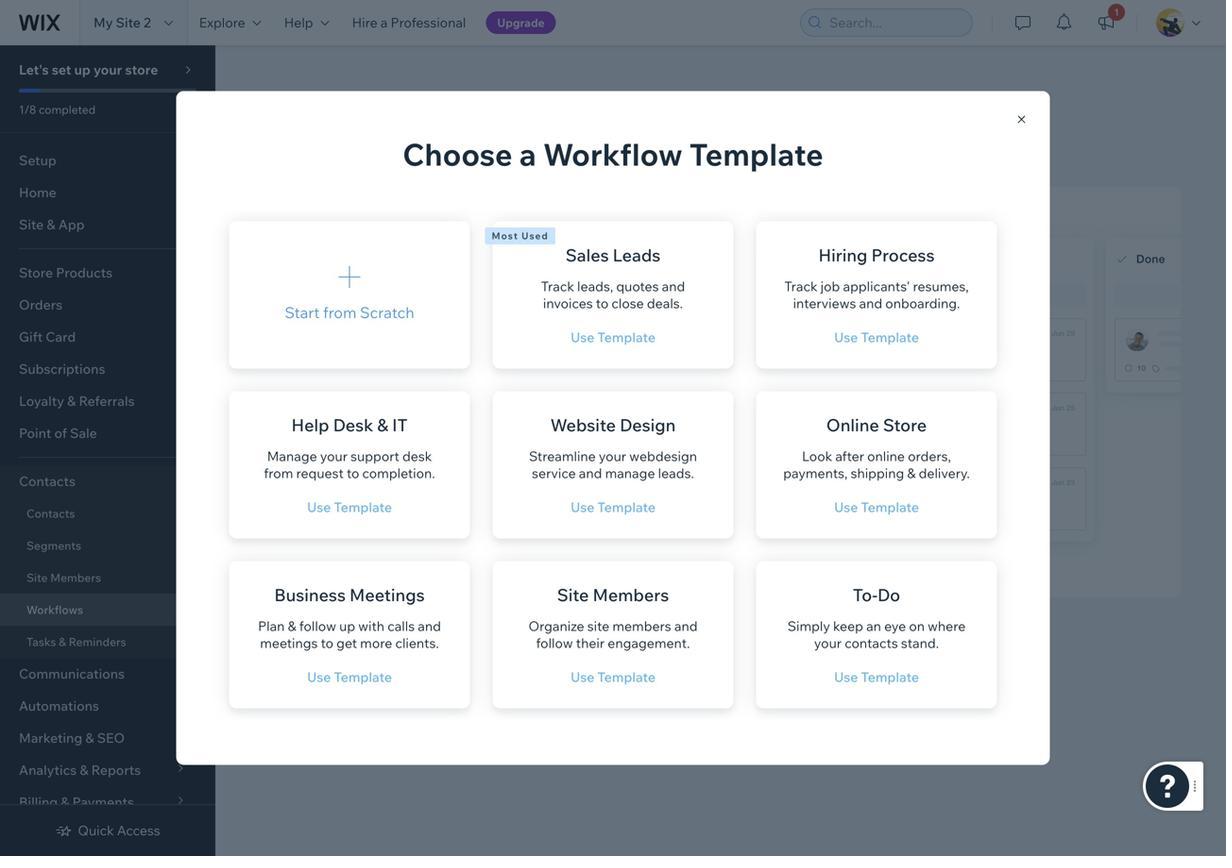 Task type: vqa. For each thing, say whether or not it's contained in the screenshot.
automations "link"
yes



Task type: describe. For each thing, give the bounding box(es) containing it.
template for online store
[[861, 499, 919, 516]]

streamline your webdesign service and manage leads.
[[529, 448, 697, 482]]

use template for leads
[[571, 329, 656, 346]]

leads
[[613, 245, 661, 266]]

home link
[[0, 177, 208, 209]]

hire a professional link
[[341, 0, 477, 45]]

shipping
[[851, 465, 904, 482]]

contacts inside simply keep an eye on where your contacts stand.
[[845, 635, 898, 652]]

segments link
[[0, 530, 208, 562]]

after
[[835, 448, 864, 465]]

site members link
[[0, 562, 208, 594]]

track inside workflows manage any work process from start to finish. track leads, contacts & orders on a simple board.
[[582, 144, 620, 162]]

use template button for design
[[554, 494, 673, 522]]

delivery.
[[919, 465, 970, 482]]

it
[[392, 415, 408, 436]]

contacts button
[[0, 466, 208, 498]]

get
[[346, 516, 372, 535]]

manage for manage your support desk from request to completion.
[[267, 448, 317, 465]]

use template for members
[[571, 669, 656, 686]]

use template for design
[[571, 499, 656, 516]]

use template for meetings
[[307, 669, 392, 686]]

to left suit
[[505, 414, 519, 433]]

and up flow
[[592, 334, 619, 353]]

0 vertical spatial automations
[[560, 442, 651, 461]]

meetings
[[350, 585, 425, 606]]

contacts inside workflows manage any work process from start to finish. track leads, contacts & orders on a simple board.
[[668, 144, 729, 162]]

let's set up your store
[[19, 61, 158, 78]]

your down workflows
[[425, 442, 456, 461]]

use for sales
[[571, 329, 595, 346]]

engagement.
[[608, 635, 690, 652]]

process
[[871, 245, 935, 266]]

track job applicants' resumes, interviews and onboarding.
[[784, 278, 969, 312]]

help desk & it
[[291, 415, 408, 436]]

a right hire
[[381, 14, 388, 31]]

onboarding.
[[885, 295, 960, 312]]

to-
[[853, 585, 878, 606]]

& inside plan & follow up with calls and meetings to get more clients.
[[288, 618, 296, 635]]

customize workflows to suit your needs
[[351, 414, 630, 433]]

site members inside sidebar element
[[26, 571, 101, 585]]

up inside sidebar element
[[74, 61, 91, 78]]

tasks & reminders
[[26, 635, 126, 649]]

start for start from scratch
[[285, 303, 320, 322]]

template for hiring process
[[861, 329, 919, 346]]

use template for store
[[834, 499, 919, 516]]

a left flow
[[586, 363, 594, 382]]

more
[[360, 635, 392, 652]]

a left template
[[450, 363, 459, 382]]

& inside workflows manage any work process from start to finish. track leads, contacts & orders on a simple board.
[[733, 144, 743, 162]]

site
[[587, 618, 610, 635]]

1 vertical spatial contacts
[[528, 334, 589, 353]]

point
[[19, 425, 51, 442]]

do
[[878, 585, 900, 606]]

1 button
[[1085, 0, 1127, 45]]

follow inside plan & follow up with calls and meetings to get more clients.
[[299, 618, 336, 635]]

use for help
[[307, 499, 331, 516]]

let's
[[19, 61, 49, 78]]

use for online
[[834, 499, 858, 516]]

use for business
[[307, 669, 331, 686]]

1 horizontal spatial site
[[116, 14, 141, 31]]

2 horizontal spatial with
[[527, 442, 557, 461]]

clients.
[[395, 635, 439, 652]]

follow inside organize site members and follow their engagement.
[[536, 635, 573, 652]]

point of sale
[[19, 425, 97, 442]]

quick access button
[[55, 823, 160, 840]]

simply
[[788, 618, 830, 635]]

workflows manage any work process from start to finish. track leads, contacts & orders on a simple board.
[[261, 97, 924, 162]]

or
[[529, 363, 543, 382]]

keep
[[833, 618, 863, 635]]

get started
[[346, 516, 429, 535]]

visually track your leads, contacts and orders
[[351, 334, 668, 353]]

where
[[928, 618, 966, 635]]

store
[[883, 415, 927, 436]]

board.
[[878, 144, 924, 162]]

reminders
[[69, 635, 126, 649]]

tasks & reminders link
[[0, 626, 208, 658]]

request
[[296, 465, 344, 482]]

any
[[321, 144, 346, 162]]

start from scratch button
[[229, 221, 470, 369]]

choose a workflow template
[[403, 135, 824, 173]]

look
[[802, 448, 832, 465]]

use template button for store
[[817, 494, 936, 522]]

process
[[388, 144, 443, 162]]

eye
[[884, 618, 906, 635]]

most
[[492, 230, 519, 242]]

1 horizontal spatial site members
[[557, 585, 669, 606]]

automations inside sidebar element
[[19, 698, 99, 715]]

members
[[612, 618, 671, 635]]

to inside track leads, quotes and invoices to close deals.
[[596, 295, 609, 312]]

and inside plan & follow up with calls and meetings to get more clients.
[[418, 618, 441, 635]]

meetings
[[260, 635, 318, 652]]

1 horizontal spatial members
[[593, 585, 669, 606]]

sales leads
[[566, 245, 661, 266]]

payments,
[[783, 465, 848, 482]]

track leads, quotes and invoices to close deals.
[[541, 278, 685, 312]]

suit
[[523, 414, 548, 433]]

1
[[1114, 6, 1119, 18]]

use template button for desk
[[290, 494, 409, 522]]

up inside plan & follow up with calls and meetings to get more clients.
[[339, 618, 355, 635]]

your inside "streamline your webdesign service and manage leads."
[[599, 448, 626, 465]]

needs
[[587, 414, 630, 433]]

workflow inside manage and simplify your workflow
[[323, 270, 428, 299]]

your inside sidebar element
[[94, 61, 122, 78]]

workflows for workflows manage any work process from start to finish. track leads, contacts & orders on a simple board.
[[261, 97, 415, 135]]

from inside workflows manage any work process from start to finish. track leads, contacts & orders on a simple board.
[[446, 144, 480, 162]]

job
[[821, 278, 840, 295]]

use template button for members
[[554, 664, 673, 692]]

to-do
[[853, 585, 900, 606]]

finish.
[[537, 144, 579, 162]]

& inside sidebar element
[[59, 635, 66, 649]]

use template for do
[[834, 669, 919, 686]]

hire
[[352, 14, 378, 31]]

applicants'
[[843, 278, 910, 295]]

contacts link
[[0, 498, 208, 530]]

completed
[[39, 102, 96, 117]]

use template button for process
[[817, 324, 936, 352]]

website design
[[550, 415, 676, 436]]

workflows link
[[0, 594, 208, 626]]

tasks
[[26, 635, 56, 649]]

template for business meetings
[[334, 669, 392, 686]]

interviews
[[793, 295, 856, 312]]

template for help desk & it
[[334, 499, 392, 516]]

manage your support desk from request to completion.
[[264, 448, 435, 482]]

track
[[409, 334, 445, 353]]

start for start out with a template or build a flow from scratch
[[351, 363, 386, 382]]

use template for process
[[834, 329, 919, 346]]

leads, inside workflows manage any work process from start to finish. track leads, contacts & orders on a simple board.
[[624, 144, 665, 162]]

manage and simplify your workflow
[[323, 242, 607, 299]]

site inside site members link
[[26, 571, 48, 585]]

leads, inside track leads, quotes and invoices to close deals.
[[577, 278, 613, 295]]

online store
[[826, 415, 927, 436]]

scratch
[[360, 303, 414, 322]]

organize
[[529, 618, 584, 635]]

template for sales leads
[[598, 329, 656, 346]]

close
[[612, 295, 644, 312]]

started
[[375, 516, 429, 535]]

to inside plan & follow up with calls and meetings to get more clients.
[[321, 635, 333, 652]]

use template button for meetings
[[290, 664, 409, 692]]

use for website
[[571, 499, 595, 516]]

subscriptions link
[[0, 353, 208, 385]]

use for hiring
[[834, 329, 858, 346]]



Task type: locate. For each thing, give the bounding box(es) containing it.
2 vertical spatial leads,
[[483, 334, 525, 353]]

start out with a template or build a flow from scratch
[[351, 363, 664, 404]]

to down support at the left of the page
[[347, 465, 359, 482]]

sales
[[566, 245, 609, 266]]

site down segments
[[26, 571, 48, 585]]

2 vertical spatial with
[[358, 618, 385, 635]]

site members down segments
[[26, 571, 101, 585]]

simple
[[828, 144, 875, 162]]

contacts
[[668, 144, 729, 162], [528, 334, 589, 353], [845, 635, 898, 652]]

most used
[[492, 230, 549, 242]]

your up manage
[[599, 448, 626, 465]]

track for sales
[[541, 278, 574, 295]]

up right the set
[[74, 61, 91, 78]]

home
[[19, 184, 56, 201]]

manage inside manage your support desk from request to completion.
[[267, 448, 317, 465]]

use template button down simply keep an eye on where your contacts stand.
[[817, 664, 936, 692]]

your left store
[[94, 61, 122, 78]]

use down invoices
[[571, 329, 595, 346]]

1 vertical spatial automations
[[19, 698, 99, 715]]

use template down track job applicants' resumes, interviews and onboarding.
[[834, 329, 919, 346]]

&
[[733, 144, 743, 162], [377, 415, 388, 436], [907, 465, 916, 482], [288, 618, 296, 635], [59, 635, 66, 649]]

with inside start out with a template or build a flow from scratch
[[417, 363, 447, 382]]

a
[[381, 14, 388, 31], [519, 135, 536, 173], [817, 144, 825, 162], [450, 363, 459, 382], [586, 363, 594, 382]]

follow
[[299, 618, 336, 635], [536, 635, 573, 652]]

1 vertical spatial workflow
[[323, 270, 428, 299]]

use template up flow
[[571, 329, 656, 346]]

workflow
[[543, 135, 683, 173], [323, 270, 428, 299]]

0 horizontal spatial orders
[[622, 334, 668, 353]]

automations link
[[0, 691, 208, 723]]

use down request
[[307, 499, 331, 516]]

contacts inside dropdown button
[[19, 473, 76, 490]]

point of sale link
[[0, 418, 208, 450]]

workflows up tasks
[[26, 603, 83, 617]]

1 horizontal spatial on
[[909, 618, 925, 635]]

used
[[522, 230, 549, 242]]

workflows up any
[[261, 97, 415, 135]]

track
[[582, 144, 620, 162], [541, 278, 574, 295], [784, 278, 818, 295]]

and up clients.
[[418, 618, 441, 635]]

0 vertical spatial contacts
[[19, 473, 76, 490]]

streamline
[[529, 448, 596, 465]]

quick
[[78, 823, 114, 839]]

Search... field
[[824, 9, 966, 36]]

use template down manage
[[571, 499, 656, 516]]

from left start
[[446, 144, 480, 162]]

up
[[74, 61, 91, 78], [339, 618, 355, 635]]

desk
[[333, 415, 373, 436]]

0 vertical spatial manage
[[261, 144, 318, 162]]

members inside sidebar element
[[50, 571, 101, 585]]

2 vertical spatial manage
[[267, 448, 317, 465]]

leads, up template
[[483, 334, 525, 353]]

0 horizontal spatial workflows
[[26, 603, 83, 617]]

1 vertical spatial help
[[291, 415, 329, 436]]

2
[[144, 14, 151, 31]]

members down segments
[[50, 571, 101, 585]]

use template down their
[[571, 669, 656, 686]]

start left scratch
[[285, 303, 320, 322]]

help for help desk & it
[[291, 415, 329, 436]]

automations down tasks & reminders
[[19, 698, 99, 715]]

your up request
[[320, 448, 348, 465]]

to right start
[[519, 144, 534, 162]]

template for to-do
[[861, 669, 919, 686]]

site up 'organize' at bottom left
[[557, 585, 589, 606]]

and inside track leads, quotes and invoices to close deals.
[[662, 278, 685, 295]]

template for site members
[[598, 669, 656, 686]]

follow down 'organize' at bottom left
[[536, 635, 573, 652]]

choose
[[403, 135, 513, 173]]

my site 2
[[94, 14, 151, 31]]

0 vertical spatial up
[[74, 61, 91, 78]]

and down streamline
[[579, 465, 602, 482]]

with inside plan & follow up with calls and meetings to get more clients.
[[358, 618, 385, 635]]

use template button up flow
[[554, 324, 673, 352]]

0 vertical spatial start
[[285, 303, 320, 322]]

use template button
[[554, 324, 673, 352], [817, 324, 936, 352], [290, 494, 409, 522], [554, 494, 673, 522], [817, 494, 936, 522], [290, 664, 409, 692], [554, 664, 673, 692], [817, 664, 936, 692]]

use template button for do
[[817, 664, 936, 692]]

1 horizontal spatial workflows
[[261, 97, 415, 135]]

0 horizontal spatial track
[[541, 278, 574, 295]]

0 vertical spatial orders
[[746, 144, 792, 162]]

contacts down "point of sale"
[[19, 473, 76, 490]]

use down interviews
[[834, 329, 858, 346]]

2 horizontal spatial track
[[784, 278, 818, 295]]

to inside workflows manage any work process from start to finish. track leads, contacts & orders on a simple board.
[[519, 144, 534, 162]]

on up stand.
[[909, 618, 925, 635]]

help left desk
[[291, 415, 329, 436]]

0 vertical spatial workflows
[[261, 97, 415, 135]]

use template button for leads
[[554, 324, 673, 352]]

2 vertical spatial contacts
[[845, 635, 898, 652]]

orders
[[746, 144, 792, 162], [622, 334, 668, 353]]

0 horizontal spatial site members
[[26, 571, 101, 585]]

use template for desk
[[307, 499, 392, 516]]

your
[[94, 61, 122, 78], [448, 334, 480, 353], [552, 414, 583, 433], [425, 442, 456, 461], [320, 448, 348, 465], [599, 448, 626, 465], [814, 635, 842, 652]]

workflows for workflows
[[26, 603, 83, 617]]

0 horizontal spatial leads,
[[483, 334, 525, 353]]

0 horizontal spatial contacts
[[528, 334, 589, 353]]

1 vertical spatial start
[[351, 363, 386, 382]]

use template button down shipping on the right bottom of the page
[[817, 494, 936, 522]]

a right start
[[519, 135, 536, 173]]

0 horizontal spatial with
[[358, 618, 385, 635]]

0 horizontal spatial site
[[26, 571, 48, 585]]

use template down simply keep an eye on where your contacts stand.
[[834, 669, 919, 686]]

scratch
[[351, 385, 403, 404]]

to
[[519, 144, 534, 162], [596, 295, 609, 312], [505, 414, 519, 433], [347, 465, 359, 482], [321, 635, 333, 652]]

use down keep
[[834, 669, 858, 686]]

with down track
[[417, 363, 447, 382]]

contacts up segments
[[26, 507, 75, 521]]

use down meetings
[[307, 669, 331, 686]]

from inside start out with a template or build a flow from scratch
[[630, 363, 664, 382]]

1 horizontal spatial workflow
[[543, 135, 683, 173]]

your right track
[[448, 334, 480, 353]]

orders inside workflows manage any work process from start to finish. track leads, contacts & orders on a simple board.
[[746, 144, 792, 162]]

automate your workflow with automations
[[351, 442, 651, 461]]

0 vertical spatial follow
[[299, 618, 336, 635]]

online
[[867, 448, 905, 465]]

manage
[[261, 144, 318, 162], [323, 242, 411, 270], [267, 448, 317, 465]]

template for website design
[[598, 499, 656, 516]]

1 horizontal spatial orders
[[746, 144, 792, 162]]

workflow
[[459, 442, 524, 461]]

online
[[826, 415, 879, 436]]

track inside track leads, quotes and invoices to close deals.
[[541, 278, 574, 295]]

use for to-
[[834, 669, 858, 686]]

0 horizontal spatial automations
[[19, 698, 99, 715]]

1 vertical spatial contacts
[[26, 507, 75, 521]]

from left request
[[264, 465, 293, 482]]

& inside look after online orders, payments, shipping & delivery.
[[907, 465, 916, 482]]

0 vertical spatial leads,
[[624, 144, 665, 162]]

contacts for contacts dropdown button
[[19, 473, 76, 490]]

customize
[[351, 414, 426, 433]]

0 horizontal spatial on
[[795, 144, 813, 162]]

hiring
[[819, 245, 868, 266]]

and inside "streamline your webdesign service and manage leads."
[[579, 465, 602, 482]]

track for hiring
[[784, 278, 818, 295]]

site
[[116, 14, 141, 31], [26, 571, 48, 585], [557, 585, 589, 606]]

out
[[390, 363, 414, 382]]

segments
[[26, 539, 81, 553]]

use template down get
[[307, 669, 392, 686]]

your right suit
[[552, 414, 583, 433]]

track inside track job applicants' resumes, interviews and onboarding.
[[784, 278, 818, 295]]

1 horizontal spatial contacts
[[668, 144, 729, 162]]

stand.
[[901, 635, 939, 652]]

use for site
[[571, 669, 595, 686]]

manage for manage and simplify your workflow
[[323, 242, 411, 270]]

explore
[[199, 14, 245, 31]]

on inside simply keep an eye on where your contacts stand.
[[909, 618, 925, 635]]

from left scratch
[[323, 303, 357, 322]]

upgrade
[[497, 16, 545, 30]]

with up service
[[527, 442, 557, 461]]

and up deals.
[[662, 278, 685, 295]]

manage left any
[[261, 144, 318, 162]]

support
[[351, 448, 399, 465]]

visually
[[351, 334, 406, 353]]

use template button down their
[[554, 664, 673, 692]]

use template button down manage
[[554, 494, 673, 522]]

0 vertical spatial workflow
[[543, 135, 683, 173]]

start inside start from scratch 'button'
[[285, 303, 320, 322]]

use down payments,
[[834, 499, 858, 516]]

members up members
[[593, 585, 669, 606]]

to left close
[[596, 295, 609, 312]]

1 vertical spatial follow
[[536, 635, 573, 652]]

0 horizontal spatial up
[[74, 61, 91, 78]]

start up scratch
[[351, 363, 386, 382]]

orders left simple
[[746, 144, 792, 162]]

and
[[416, 242, 457, 270], [662, 278, 685, 295], [859, 295, 882, 312], [592, 334, 619, 353], [579, 465, 602, 482], [418, 618, 441, 635], [674, 618, 698, 635]]

setup link
[[0, 145, 208, 177]]

site left 2
[[116, 14, 141, 31]]

1 vertical spatial workflows
[[26, 603, 83, 617]]

0 vertical spatial with
[[417, 363, 447, 382]]

manage up request
[[267, 448, 317, 465]]

help for help
[[284, 14, 313, 31]]

1 vertical spatial with
[[527, 442, 557, 461]]

deals.
[[647, 295, 683, 312]]

1 horizontal spatial up
[[339, 618, 355, 635]]

use template button down get
[[290, 664, 409, 692]]

1 vertical spatial up
[[339, 618, 355, 635]]

1 horizontal spatial with
[[417, 363, 447, 382]]

use template down shipping on the right bottom of the page
[[834, 499, 919, 516]]

use down service
[[571, 499, 595, 516]]

professional
[[391, 14, 466, 31]]

a left simple
[[817, 144, 825, 162]]

1 horizontal spatial follow
[[536, 635, 573, 652]]

track up interviews
[[784, 278, 818, 295]]

1 vertical spatial on
[[909, 618, 925, 635]]

0 vertical spatial on
[[795, 144, 813, 162]]

1 vertical spatial leads,
[[577, 278, 613, 295]]

and inside organize site members and follow their engagement.
[[674, 618, 698, 635]]

follow down business
[[299, 618, 336, 635]]

1 vertical spatial orders
[[622, 334, 668, 353]]

and left simplify
[[416, 242, 457, 270]]

track up invoices
[[541, 278, 574, 295]]

sidebar element
[[0, 45, 215, 857]]

start inside start out with a template or build a flow from scratch
[[351, 363, 386, 382]]

access
[[117, 823, 160, 839]]

template
[[462, 363, 525, 382]]

site members up site
[[557, 585, 669, 606]]

hire a professional
[[352, 14, 466, 31]]

track right finish.
[[582, 144, 620, 162]]

contacts for contacts link on the left of page
[[26, 507, 75, 521]]

workflows
[[429, 414, 501, 433]]

on left simple
[[795, 144, 813, 162]]

and down applicants'
[[859, 295, 882, 312]]

from inside start from scratch 'button'
[[323, 303, 357, 322]]

help button
[[273, 0, 341, 45]]

orders up flow
[[622, 334, 668, 353]]

and up engagement. at the bottom of page
[[674, 618, 698, 635]]

from right flow
[[630, 363, 664, 382]]

leads, up invoices
[[577, 278, 613, 295]]

workflows inside sidebar element
[[26, 603, 83, 617]]

1 horizontal spatial automations
[[560, 442, 651, 461]]

upgrade button
[[486, 11, 556, 34]]

sale
[[70, 425, 97, 442]]

workflows
[[261, 97, 415, 135], [26, 603, 83, 617]]

0 horizontal spatial follow
[[299, 618, 336, 635]]

from
[[446, 144, 480, 162], [323, 303, 357, 322], [630, 363, 664, 382], [264, 465, 293, 482]]

1 vertical spatial manage
[[323, 242, 411, 270]]

1 horizontal spatial leads,
[[577, 278, 613, 295]]

from inside manage your support desk from request to completion.
[[264, 465, 293, 482]]

plan & follow up with calls and meetings to get more clients.
[[258, 618, 441, 652]]

get
[[336, 635, 357, 652]]

store
[[125, 61, 158, 78]]

get started button
[[323, 508, 452, 542]]

start
[[285, 303, 320, 322], [351, 363, 386, 382]]

manage
[[605, 465, 655, 482]]

1 horizontal spatial start
[[351, 363, 386, 382]]

workflows inside workflows manage any work process from start to finish. track leads, contacts & orders on a simple board.
[[261, 97, 415, 135]]

0 horizontal spatial workflow
[[323, 270, 428, 299]]

manage inside manage and simplify your workflow
[[323, 242, 411, 270]]

completion.
[[362, 465, 435, 482]]

help inside help button
[[284, 14, 313, 31]]

resumes,
[[913, 278, 969, 295]]

0 horizontal spatial members
[[50, 571, 101, 585]]

use template
[[571, 329, 656, 346], [834, 329, 919, 346], [307, 499, 392, 516], [571, 499, 656, 516], [834, 499, 919, 516], [307, 669, 392, 686], [571, 669, 656, 686], [834, 669, 919, 686]]

your inside manage your support desk from request to completion.
[[320, 448, 348, 465]]

manage up start from scratch
[[323, 242, 411, 270]]

leads.
[[658, 465, 694, 482]]

0 horizontal spatial start
[[285, 303, 320, 322]]

and inside track job applicants' resumes, interviews and onboarding.
[[859, 295, 882, 312]]

an
[[866, 618, 881, 635]]

automate
[[351, 442, 421, 461]]

build
[[547, 363, 582, 382]]

on inside workflows manage any work process from start to finish. track leads, contacts & orders on a simple board.
[[795, 144, 813, 162]]

2 horizontal spatial contacts
[[845, 635, 898, 652]]

help left hire
[[284, 14, 313, 31]]

work
[[350, 144, 384, 162]]

and inside manage and simplify your workflow
[[416, 242, 457, 270]]

business
[[274, 585, 346, 606]]

use down their
[[571, 669, 595, 686]]

use template button down manage your support desk from request to completion.
[[290, 494, 409, 522]]

use template button down track job applicants' resumes, interviews and onboarding.
[[817, 324, 936, 352]]

use
[[571, 329, 595, 346], [834, 329, 858, 346], [307, 499, 331, 516], [571, 499, 595, 516], [834, 499, 858, 516], [307, 669, 331, 686], [571, 669, 595, 686], [834, 669, 858, 686]]

1 horizontal spatial track
[[582, 144, 620, 162]]

leads, right finish.
[[624, 144, 665, 162]]

start
[[483, 144, 516, 162]]

to left get
[[321, 635, 333, 652]]

2 horizontal spatial leads,
[[624, 144, 665, 162]]

their
[[576, 635, 605, 652]]

0 vertical spatial contacts
[[668, 144, 729, 162]]

2 horizontal spatial site
[[557, 585, 589, 606]]

0 vertical spatial help
[[284, 14, 313, 31]]

to inside manage your support desk from request to completion.
[[347, 465, 359, 482]]

manage inside workflows manage any work process from start to finish. track leads, contacts & orders on a simple board.
[[261, 144, 318, 162]]

up up get
[[339, 618, 355, 635]]

with up more on the bottom left of page
[[358, 618, 385, 635]]

your inside simply keep an eye on where your contacts stand.
[[814, 635, 842, 652]]

look after online orders, payments, shipping & delivery.
[[783, 448, 970, 482]]

use template up get
[[307, 499, 392, 516]]

your down simply on the right bottom of page
[[814, 635, 842, 652]]

automations down "website design"
[[560, 442, 651, 461]]

flow
[[597, 363, 627, 382]]

a inside workflows manage any work process from start to finish. track leads, contacts & orders on a simple board.
[[817, 144, 825, 162]]



